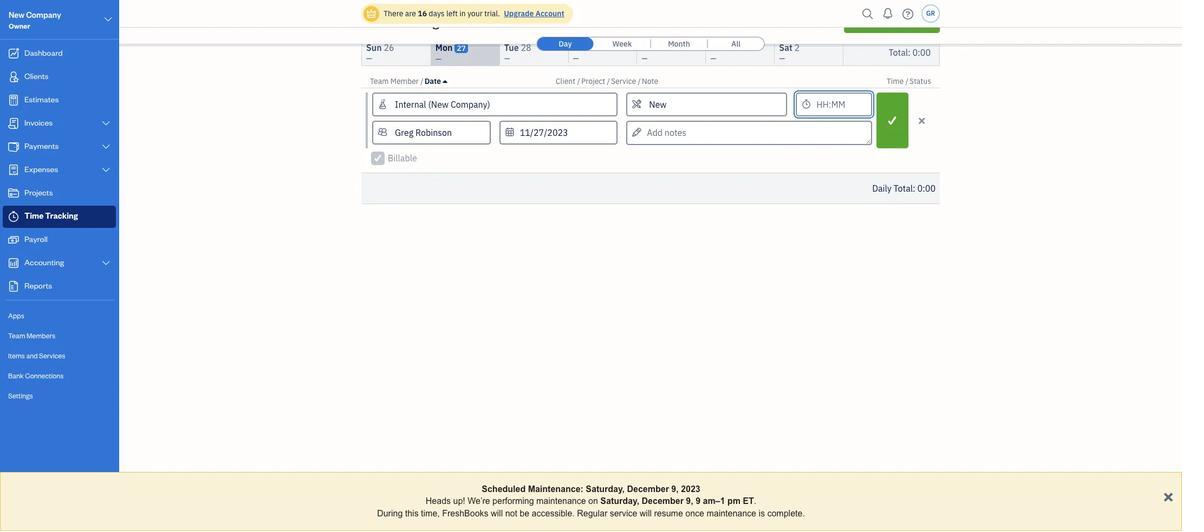 Task type: locate. For each thing, give the bounding box(es) containing it.
0 horizontal spatial will
[[491, 509, 503, 519]]

will
[[491, 509, 503, 519], [640, 509, 652, 519]]

dashboard
[[24, 48, 63, 58]]

mon 27 —
[[436, 42, 466, 64]]

generate invoice button
[[845, 11, 941, 33]]

time right timer icon
[[24, 211, 44, 221]]

team for team members
[[8, 332, 25, 340]]

sat
[[780, 42, 793, 53]]

— for sat
[[780, 54, 786, 63]]

tue
[[505, 42, 519, 53]]

0 vertical spatial maintenance
[[537, 497, 586, 507]]

0:00 up status link
[[913, 47, 931, 58]]

caretup image
[[443, 77, 447, 86]]

sat 2 —
[[780, 42, 800, 63]]

/ right "client"
[[578, 76, 581, 86]]

during
[[377, 509, 403, 519]]

reports link
[[3, 276, 116, 298]]

time inside main element
[[24, 211, 44, 221]]

0 horizontal spatial time tracking
[[24, 211, 78, 221]]

0 vertical spatial time
[[362, 15, 389, 30]]

maintenance:
[[528, 485, 584, 494]]

time left status
[[887, 76, 904, 86]]

— down the sat
[[780, 54, 786, 63]]

chevron large down image
[[101, 166, 111, 175]]

/ left service
[[608, 76, 610, 86]]

fri
[[711, 42, 721, 53]]

tue 28 —
[[505, 42, 532, 63]]

: up time / status
[[909, 47, 911, 58]]

1 horizontal spatial time tracking
[[362, 15, 440, 30]]

resume
[[655, 509, 684, 519]]

team members
[[8, 332, 55, 340]]

— down tue
[[505, 54, 510, 63]]

cancel image
[[918, 114, 928, 127]]

week
[[613, 39, 632, 49]]

— inside thu 30 —
[[642, 54, 648, 63]]

time tracking
[[362, 15, 440, 30], [24, 211, 78, 221]]

trial.
[[485, 9, 500, 18]]

0 horizontal spatial team
[[8, 332, 25, 340]]

0 vertical spatial saturday,
[[586, 485, 625, 494]]

/ left status
[[906, 76, 909, 86]]

2 will from the left
[[640, 509, 652, 519]]

note
[[642, 76, 659, 86]]

0:00 right daily
[[918, 183, 936, 194]]

company
[[26, 10, 61, 20]]

— for thu
[[642, 54, 648, 63]]

time up sun
[[362, 15, 389, 30]]

2 vertical spatial time
[[24, 211, 44, 221]]

freshbooks
[[442, 509, 489, 519]]

chevron large down image inside invoices link
[[101, 119, 111, 128]]

1 vertical spatial tracking
[[45, 211, 78, 221]]

settings link
[[3, 387, 116, 406]]

items and services link
[[3, 347, 116, 366]]

— inside mon 27 —
[[436, 54, 442, 64]]

0 vertical spatial total
[[889, 47, 909, 58]]

check image
[[373, 153, 383, 164]]

:
[[909, 47, 911, 58], [914, 183, 916, 194]]

owner
[[9, 22, 30, 30]]

fri 1 —
[[711, 42, 729, 63]]

upgrade account link
[[502, 9, 565, 18]]

9
[[696, 497, 701, 507]]

daily total : 0:00
[[873, 183, 936, 194]]

account
[[536, 9, 565, 18]]

— inside tue 28 —
[[505, 54, 510, 63]]

scheduled
[[482, 485, 526, 494]]

1 horizontal spatial maintenance
[[707, 509, 757, 519]]

× button
[[1164, 486, 1174, 506]]

1 vertical spatial :
[[914, 183, 916, 194]]

9, left 9
[[687, 497, 694, 507]]

/ left date
[[421, 76, 424, 86]]

main element
[[0, 0, 146, 532]]

payment image
[[7, 141, 20, 152]]

Add notes text field
[[627, 121, 873, 145]]

team left member
[[370, 76, 389, 86]]

tracking
[[392, 15, 440, 30], [45, 211, 78, 221]]

there are 16 days left in your trial. upgrade account
[[384, 9, 565, 18]]

1 horizontal spatial team
[[370, 76, 389, 86]]

invoice image
[[7, 118, 20, 129]]

accounting link
[[3, 253, 116, 275]]

Date in MM/DD/YYYY format text field
[[500, 121, 618, 145]]

we're
[[468, 497, 490, 507]]

/
[[421, 76, 424, 86], [578, 76, 581, 86], [608, 76, 610, 86], [638, 76, 641, 86], [906, 76, 909, 86]]

new
[[9, 10, 25, 20]]

regular
[[577, 509, 608, 519]]

maintenance down 'pm'
[[707, 509, 757, 519]]

— down wed at left top
[[573, 54, 579, 63]]

are
[[405, 9, 416, 18]]

will right "service"
[[640, 509, 652, 519]]

left
[[447, 9, 458, 18]]

1 vertical spatial december
[[642, 497, 684, 507]]

nov
[[426, 14, 443, 27]]

0 horizontal spatial time
[[24, 211, 44, 221]]

27
[[457, 43, 466, 53]]

0 vertical spatial 9,
[[672, 485, 679, 494]]

saturday, up "service"
[[601, 497, 640, 507]]

total up time link
[[889, 47, 909, 58]]

0 vertical spatial december
[[627, 485, 669, 494]]

Add a name text field
[[374, 122, 490, 144]]

be
[[520, 509, 530, 519]]

— inside wed 29 —
[[573, 54, 579, 63]]

chevrondown image
[[811, 15, 826, 30]]

clients
[[24, 71, 49, 81]]

report image
[[7, 281, 20, 292]]

time,
[[421, 509, 440, 519]]

connections
[[25, 372, 64, 381]]

: right daily
[[914, 183, 916, 194]]

0 horizontal spatial maintenance
[[537, 497, 586, 507]]

— down sun
[[366, 54, 372, 63]]

total
[[889, 47, 909, 58], [894, 183, 914, 194]]

— inside the fri 1 —
[[711, 54, 717, 63]]

project image
[[7, 188, 20, 199]]

maintenance
[[537, 497, 586, 507], [707, 509, 757, 519]]

month
[[669, 39, 691, 49]]

30
[[659, 42, 670, 53]]

thu 30 —
[[642, 42, 670, 63]]

— down thu
[[642, 54, 648, 63]]

2023
[[681, 485, 701, 494]]

0 horizontal spatial :
[[909, 47, 911, 58]]

new company owner
[[9, 10, 61, 30]]

1 vertical spatial maintenance
[[707, 509, 757, 519]]

in
[[460, 9, 466, 18]]

× dialog
[[0, 473, 1183, 532]]

0 vertical spatial team
[[370, 76, 389, 86]]

— inside sun 26 —
[[366, 54, 372, 63]]

1 vertical spatial time
[[887, 76, 904, 86]]

0 vertical spatial :
[[909, 47, 911, 58]]

daily
[[873, 183, 892, 194]]

team
[[370, 76, 389, 86], [8, 332, 25, 340]]

— for mon
[[436, 54, 442, 64]]

service
[[610, 509, 638, 519]]

1 vertical spatial time tracking
[[24, 211, 78, 221]]

9,
[[672, 485, 679, 494], [687, 497, 694, 507]]

maintenance down maintenance:
[[537, 497, 586, 507]]

— inside sat 2 —
[[780, 54, 786, 63]]

is
[[759, 509, 765, 519]]

1 horizontal spatial :
[[914, 183, 916, 194]]

0 horizontal spatial tracking
[[45, 211, 78, 221]]

1 horizontal spatial time
[[362, 15, 389, 30]]

december
[[627, 485, 669, 494], [642, 497, 684, 507]]

chart image
[[7, 258, 20, 269]]

invoice
[[899, 16, 931, 28]]

and
[[26, 352, 38, 361]]

1 vertical spatial team
[[8, 332, 25, 340]]

— down fri at the right top of the page
[[711, 54, 717, 63]]

total right daily
[[894, 183, 914, 194]]

9, left 2023
[[672, 485, 679, 494]]

log time image
[[887, 115, 899, 126]]

0 vertical spatial time tracking
[[362, 15, 440, 30]]

apps
[[8, 312, 24, 320]]

money image
[[7, 235, 20, 246]]

1 horizontal spatial will
[[640, 509, 652, 519]]

team inside main element
[[8, 332, 25, 340]]

more
[[735, 15, 763, 30]]

more actions
[[735, 15, 806, 30]]

status
[[910, 76, 932, 86]]

bank
[[8, 372, 24, 381]]

—
[[366, 54, 372, 63], [505, 54, 510, 63], [573, 54, 579, 63], [642, 54, 648, 63], [711, 54, 717, 63], [780, 54, 786, 63], [436, 54, 442, 64]]

chevron large down image
[[103, 13, 113, 26], [101, 119, 111, 128], [101, 143, 111, 151], [101, 259, 111, 268]]

1 vertical spatial 9,
[[687, 497, 694, 507]]

1 vertical spatial total
[[894, 183, 914, 194]]

— for wed
[[573, 54, 579, 63]]

team up items
[[8, 332, 25, 340]]

client / project / service / note
[[556, 76, 659, 86]]

will left not
[[491, 509, 503, 519]]

0 vertical spatial tracking
[[392, 15, 440, 30]]

— down mon
[[436, 54, 442, 64]]

saturday, up 'on'
[[586, 485, 625, 494]]

/ left note link
[[638, 76, 641, 86]]



Task type: vqa. For each thing, say whether or not it's contained in the screenshot.
the 16 button
no



Task type: describe. For each thing, give the bounding box(es) containing it.
choose a date image
[[473, 14, 485, 27]]

Add a client or project text field
[[374, 94, 617, 115]]

payments
[[24, 141, 59, 151]]

expense image
[[7, 165, 20, 176]]

service
[[612, 76, 637, 86]]

client image
[[7, 72, 20, 82]]

— for fri
[[711, 54, 717, 63]]

accounting
[[24, 258, 64, 268]]

accessible.
[[532, 509, 575, 519]]

more actions button
[[725, 9, 836, 35]]

crown image
[[366, 8, 377, 19]]

bank connections
[[8, 372, 64, 381]]

time tracking link
[[3, 206, 116, 228]]

heads
[[426, 497, 451, 507]]

2
[[795, 42, 800, 53]]

team member /
[[370, 76, 424, 86]]

4 / from the left
[[638, 76, 641, 86]]

week link
[[594, 37, 651, 50]]

team for team member /
[[370, 76, 389, 86]]

1 vertical spatial saturday,
[[601, 497, 640, 507]]

— for sun
[[366, 54, 372, 63]]

Add a service text field
[[628, 94, 787, 115]]

members
[[27, 332, 55, 340]]

invoices
[[24, 118, 53, 128]]

search image
[[860, 6, 877, 22]]

2 / from the left
[[578, 76, 581, 86]]

wed 29 —
[[573, 42, 604, 63]]

×
[[1164, 486, 1174, 506]]

day link
[[538, 37, 594, 50]]

chevron large down image for accounting
[[101, 259, 111, 268]]

mon
[[436, 42, 453, 53]]

26
[[384, 42, 394, 53]]

27th
[[445, 14, 466, 27]]

mon,
[[402, 14, 423, 27]]

expenses
[[24, 164, 58, 175]]

mon, nov 27th
[[402, 14, 466, 27]]

generate invoice
[[854, 16, 931, 28]]

date link
[[425, 76, 447, 86]]

chevron large down image for payments
[[101, 143, 111, 151]]

sun 26 —
[[366, 42, 394, 63]]

payroll link
[[3, 229, 116, 252]]

1 horizontal spatial 9,
[[687, 497, 694, 507]]

time tracking inside main element
[[24, 211, 78, 221]]

Duration text field
[[796, 93, 873, 117]]

1 horizontal spatial tracking
[[392, 15, 440, 30]]

tracking inside time tracking link
[[45, 211, 78, 221]]

.
[[755, 497, 757, 507]]

days
[[429, 9, 445, 18]]

16
[[418, 9, 427, 18]]

et
[[743, 497, 755, 507]]

all link
[[708, 37, 765, 50]]

estimate image
[[7, 95, 20, 106]]

5 / from the left
[[906, 76, 909, 86]]

once
[[686, 509, 705, 519]]

all
[[732, 39, 741, 49]]

29
[[593, 42, 604, 53]]

date
[[425, 76, 441, 86]]

apps link
[[3, 307, 116, 326]]

performing
[[493, 497, 534, 507]]

month link
[[651, 37, 708, 50]]

gr
[[927, 9, 936, 17]]

1 will from the left
[[491, 509, 503, 519]]

client
[[556, 76, 576, 86]]

1
[[724, 42, 729, 53]]

go to help image
[[900, 6, 917, 22]]

items and services
[[8, 352, 65, 361]]

chevron large down image for invoices
[[101, 119, 111, 128]]

dashboard link
[[3, 43, 116, 65]]

on
[[589, 497, 598, 507]]

there
[[384, 9, 404, 18]]

gr button
[[922, 4, 941, 23]]

— for tue
[[505, 54, 510, 63]]

generate
[[854, 16, 897, 28]]

dashboard image
[[7, 48, 20, 59]]

1 vertical spatial 0:00
[[918, 183, 936, 194]]

timer image
[[7, 211, 20, 222]]

wed
[[573, 42, 591, 53]]

notifications image
[[880, 3, 897, 24]]

projects link
[[3, 183, 116, 205]]

complete.
[[768, 509, 806, 519]]

bank connections link
[[3, 367, 116, 386]]

1 / from the left
[[421, 76, 424, 86]]

your
[[468, 9, 483, 18]]

0 vertical spatial 0:00
[[913, 47, 931, 58]]

scheduled maintenance: saturday, december 9, 2023 heads up! we're performing maintenance on saturday, december 9, 9 am–1 pm et . during this time, freshbooks will not be accessible. regular service will resume once maintenance is complete.
[[377, 485, 806, 519]]

estimates
[[24, 94, 59, 105]]

reports
[[24, 281, 52, 291]]

day
[[559, 39, 572, 49]]

0 horizontal spatial 9,
[[672, 485, 679, 494]]

total : 0:00
[[889, 47, 931, 58]]

pm
[[728, 497, 741, 507]]

payments link
[[3, 136, 116, 158]]

status link
[[910, 76, 932, 86]]

services
[[39, 352, 65, 361]]

sun
[[366, 42, 382, 53]]

estimates link
[[3, 89, 116, 112]]

items
[[8, 352, 25, 361]]

not
[[506, 509, 518, 519]]

2 horizontal spatial time
[[887, 76, 904, 86]]

actions
[[765, 15, 806, 30]]

project
[[582, 76, 606, 86]]

am–1
[[703, 497, 726, 507]]

28
[[521, 42, 532, 53]]

service link
[[612, 76, 638, 86]]

note link
[[642, 76, 659, 86]]

3 / from the left
[[608, 76, 610, 86]]

up!
[[453, 497, 466, 507]]

next day image
[[382, 14, 395, 27]]

projects
[[24, 188, 53, 198]]

previous day image
[[364, 14, 377, 27]]

this
[[405, 509, 419, 519]]



